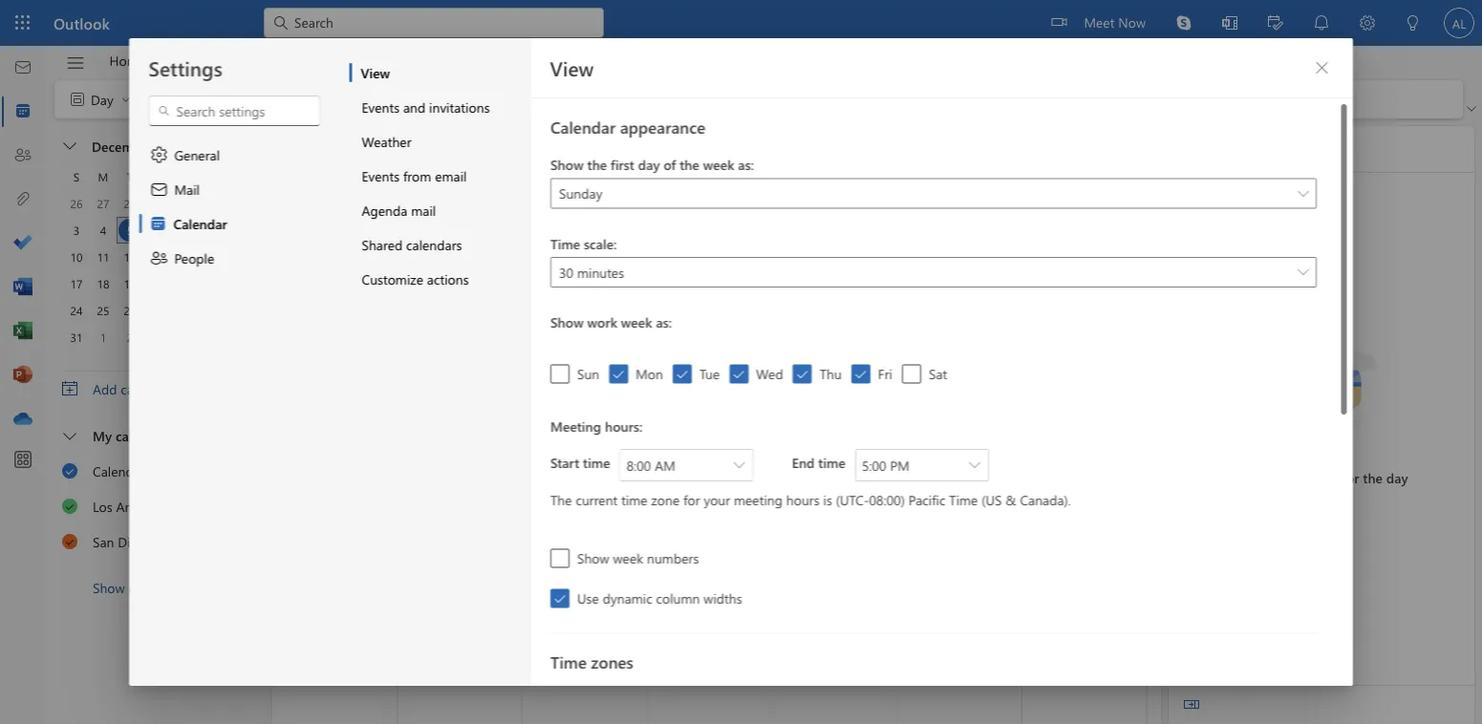 Task type: vqa. For each thing, say whether or not it's contained in the screenshot.
Favorites's 
no



Task type: describe. For each thing, give the bounding box(es) containing it.
2 vertical spatial 2
[[530, 643, 537, 661]]

 for fri
[[854, 368, 867, 381]]

thu
[[819, 365, 842, 383]]

 button for start time
[[729, 450, 750, 481]]

day inside view tab panel
[[638, 156, 660, 173]]


[[205, 141, 216, 152]]

0 horizontal spatial 1
[[100, 330, 106, 345]]

21
[[780, 468, 795, 486]]

24
[[70, 303, 83, 318]]

friday
[[906, 180, 935, 195]]

chicago
[[803, 497, 845, 512]]

calendar image
[[13, 102, 33, 121]]

7
[[180, 223, 187, 238]]

outlook
[[54, 12, 110, 33]]

and
[[403, 98, 426, 116]]

1 vertical spatial 12
[[530, 380, 545, 398]]

1 horizontal spatial angeles
[[709, 497, 750, 512]]

meeting
[[734, 491, 782, 509]]

30 minutes
[[559, 263, 624, 281]]

view inside tab panel
[[550, 54, 594, 81]]

calendar
[[121, 380, 171, 398]]

13 button
[[145, 246, 168, 269]]

17
[[70, 276, 83, 292]]

column
[[656, 590, 700, 607]]

1 horizontal spatial 13
[[655, 380, 670, 398]]

2 horizontal spatial 1
[[932, 206, 939, 223]]

 for san diego padres
[[62, 533, 78, 549]]

27 inside button
[[97, 196, 109, 211]]

 button
[[1307, 53, 1338, 83]]

28 button
[[119, 192, 141, 215]]

19 inside button
[[124, 276, 136, 292]]

calendar appearance
[[550, 116, 705, 138]]

1 vertical spatial 14
[[780, 380, 795, 398]]

10
[[70, 249, 83, 265]]

month button
[[320, 84, 403, 115]]

1 horizontal spatial 1
[[207, 196, 213, 211]]

home button
[[95, 46, 160, 76]]

monday
[[405, 180, 446, 195]]

 general
[[150, 145, 220, 164]]

1 horizontal spatial 27
[[405, 206, 420, 223]]

diego
[[118, 533, 153, 551]]

calendar inside list box
[[93, 462, 145, 480]]

wed
[[756, 365, 783, 383]]

the current time zone for your meeting hours is (utc-08:00) pacific time (us & canada).
[[550, 491, 1071, 509]]

meeting hours:
[[550, 417, 642, 435]]

zones
[[591, 651, 633, 673]]

bulls
[[848, 497, 873, 512]]

planned
[[1289, 469, 1339, 487]]

1 0 from the left
[[882, 497, 889, 512]]

20
[[655, 468, 670, 486]]

0 vertical spatial 2
[[1031, 206, 1038, 223]]

excel image
[[13, 322, 33, 341]]

day inside agenda view section
[[1387, 469, 1409, 487]]

Show the first day of the week as: field
[[550, 178, 1317, 210]]


[[62, 381, 77, 397]]

zone
[[651, 491, 679, 509]]

customize actions button
[[349, 262, 530, 296]]

6
[[154, 223, 160, 238]]

(utc-
[[836, 491, 869, 509]]

saturday
[[1031, 180, 1074, 195]]

time for start time
[[583, 454, 610, 472]]

sunday
[[559, 184, 602, 202]]

Time scale: 30 minutes field
[[550, 257, 1317, 289]]

0 horizontal spatial view
[[174, 52, 204, 69]]

general
[[174, 146, 220, 164]]

show week numbers
[[577, 550, 699, 567]]

11
[[97, 249, 109, 265]]

wednesday element
[[143, 163, 170, 190]]

dialog containing settings
[[0, 0, 1483, 725]]

document containing settings
[[0, 0, 1483, 725]]

show all
[[93, 579, 142, 597]]

word image
[[13, 278, 33, 297]]


[[376, 141, 391, 157]]

28 inside button
[[124, 196, 136, 211]]

friday element
[[197, 163, 224, 190]]

3
[[73, 223, 80, 238]]

show for show all
[[93, 579, 125, 597]]

arrange group
[[58, 80, 740, 119]]

to do image
[[13, 234, 33, 253]]

25
[[97, 303, 109, 318]]

2023
[[158, 137, 187, 155]]

san
[[93, 533, 114, 551]]

actions
[[427, 270, 469, 288]]

2 0 from the left
[[900, 497, 906, 512]]

30 button
[[172, 192, 195, 215]]

4
[[100, 223, 106, 238]]

sun
[[577, 365, 599, 383]]

30 inside field
[[559, 263, 573, 281]]

1 horizontal spatial 26 button
[[119, 299, 141, 322]]

widths
[[703, 590, 742, 607]]

settings tab list
[[130, 38, 340, 686]]

 for calendar
[[62, 462, 78, 478]]

 button
[[406, 134, 437, 164]]

start
[[550, 454, 579, 472]]

events for events and invitations
[[362, 98, 400, 116]]

mail
[[411, 201, 436, 219]]

lakers inside list box
[[167, 498, 204, 515]]


[[65, 53, 86, 73]]

weather
[[362, 132, 412, 150]]

31
[[70, 330, 83, 345]]

view heading
[[550, 54, 594, 81]]

1 horizontal spatial lakers
[[753, 497, 786, 512]]

1 horizontal spatial view button
[[349, 55, 530, 90]]

 inside dropdown button
[[63, 140, 76, 153]]

numbers
[[647, 550, 699, 567]]

agenda
[[362, 201, 408, 219]]

month
[[352, 90, 392, 108]]

show for show the first day of the week as:
[[550, 156, 583, 173]]

show the first day of the week as:
[[550, 156, 754, 173]]

work
[[166, 90, 197, 108]]

1 horizontal spatial 29
[[655, 206, 670, 223]]

1 vertical spatial time
[[949, 491, 978, 509]]

your
[[703, 491, 730, 509]]

list box for add calendar
[[47, 418, 265, 605]]

customize actions
[[362, 270, 469, 288]]

invitations
[[429, 98, 490, 116]]


[[143, 90, 162, 109]]

t for tuesday element
[[127, 169, 133, 184]]

29 inside button
[[151, 196, 163, 211]]

2 inside "button"
[[127, 330, 133, 345]]

time scale:
[[550, 235, 617, 252]]


[[252, 90, 271, 109]]

minutes
[[577, 263, 624, 281]]

0 vertical spatial 26 button
[[65, 192, 88, 215]]

the
[[550, 491, 572, 509]]

use
[[577, 590, 599, 607]]

pm
[[668, 497, 684, 512]]

end
[[792, 454, 814, 472]]

30 inside button
[[177, 196, 190, 211]]

end time
[[792, 454, 845, 472]]

 for mon
[[612, 368, 625, 381]]

26 for 26 button to the right
[[124, 303, 136, 318]]

add calendar
[[93, 380, 171, 398]]

tue
[[699, 365, 720, 383]]

san diego padres
[[93, 533, 196, 551]]

tab list containing home
[[95, 46, 275, 76]]

5 for 5
[[127, 223, 133, 238]]

 for use dynamic column widths
[[553, 592, 566, 606]]

0 horizontal spatial the
[[587, 156, 607, 173]]

time for time zones
[[550, 651, 586, 673]]

customize
[[362, 270, 423, 288]]

time for time scale:
[[550, 235, 580, 252]]

mail image
[[13, 58, 33, 77]]

 button
[[55, 133, 86, 160]]

10 button
[[65, 246, 88, 269]]

view tab panel
[[531, 38, 1353, 725]]

mail
[[174, 180, 200, 198]]

 for  calendar settings
[[849, 90, 868, 109]]

5 for 5 pm los angeles lakers vs chicago bulls | 0 - 0
[[658, 497, 664, 512]]

outlook link
[[54, 0, 110, 46]]



Task type: locate. For each thing, give the bounding box(es) containing it.
0 horizontal spatial 15
[[204, 249, 216, 265]]

calendar inside settings tab list
[[173, 215, 227, 232]]

0 horizontal spatial los
[[93, 498, 113, 515]]

1 vertical spatial 5
[[658, 497, 664, 512]]

cell
[[224, 217, 250, 244], [224, 244, 250, 271], [143, 271, 170, 297], [197, 271, 224, 297], [224, 271, 250, 297]]

 for los angeles lakers
[[62, 498, 78, 514]]

december 2023
[[92, 137, 187, 155]]

0 horizontal spatial angeles
[[116, 498, 163, 515]]

my
[[93, 427, 112, 445]]

2 horizontal spatial 26
[[530, 555, 545, 573]]

time left zones
[[550, 651, 586, 673]]

2 down saturday
[[1031, 206, 1038, 223]]

12 button
[[119, 246, 141, 269]]

0 vertical spatial 
[[62, 462, 78, 478]]

week inside  work week
[[201, 90, 231, 108]]

time right start
[[583, 454, 610, 472]]

more apps image
[[13, 451, 33, 470]]

1 right dec
[[932, 206, 939, 223]]

outlook banner
[[0, 0, 1483, 46]]

1 horizontal spatial the
[[679, 156, 699, 173]]

lakers up padres
[[167, 498, 204, 515]]

1 vertical spatial events
[[362, 167, 400, 185]]

 left tue
[[675, 368, 689, 381]]

 button
[[1177, 690, 1207, 721]]

 for  general
[[150, 145, 169, 164]]

 calendar settings
[[849, 90, 974, 109]]

show inside button
[[93, 579, 125, 597]]

tuesday element
[[117, 163, 143, 190]]

0 right |
[[882, 497, 889, 512]]

time left (us
[[949, 491, 978, 509]]

show for show work week as:
[[550, 314, 583, 331]]

 inside list box
[[63, 430, 76, 444]]

5 right 4 button
[[127, 223, 133, 238]]

0 vertical spatial 
[[849, 90, 868, 109]]

0 horizontal spatial 2
[[127, 330, 133, 345]]

15 inside button
[[204, 249, 216, 265]]

calendar inside view tab panel
[[550, 116, 615, 138]]

show left work
[[550, 314, 583, 331]]

t for thursday element
[[181, 169, 187, 184]]

email
[[435, 167, 467, 185]]

application
[[0, 0, 1483, 725]]

14 left thu
[[780, 380, 795, 398]]

19 down 12 button at the left of the page
[[124, 276, 136, 292]]

0 vertical spatial 19
[[124, 276, 136, 292]]

0 vertical spatial calendars
[[406, 236, 462, 253]]

1 vertical spatial day
[[1387, 469, 1409, 487]]

0 vertical spatial 12
[[124, 249, 136, 265]]

0 horizontal spatial 27
[[97, 196, 109, 211]]

0 vertical spatial 15
[[204, 249, 216, 265]]

14 inside button
[[177, 249, 190, 265]]

1 down 25 button
[[100, 330, 106, 345]]

 button up meeting
[[729, 450, 750, 481]]

december
[[92, 137, 154, 155]]

1 vertical spatial 19
[[530, 468, 545, 486]]

weather button
[[349, 124, 530, 159]]

 left use
[[553, 592, 566, 606]]

&
[[1005, 491, 1016, 509]]

 inside settings tab list
[[150, 145, 169, 164]]

dec
[[906, 206, 928, 223]]

0 vertical spatial day
[[638, 156, 660, 173]]

shared calendars
[[362, 236, 462, 253]]

appearance
[[620, 116, 705, 138]]

events down '' button
[[362, 167, 400, 185]]

document
[[0, 0, 1483, 725]]

28
[[124, 196, 136, 211], [530, 206, 545, 223]]

 left the los angeles lakers
[[62, 498, 78, 514]]

time for end time
[[818, 454, 845, 472]]

14 button
[[172, 246, 195, 269]]

2 button
[[119, 326, 141, 349]]

0 horizontal spatial time
[[583, 454, 610, 472]]

 left san
[[62, 533, 78, 549]]

events for events from email
[[362, 167, 400, 185]]

1 horizontal spatial 5
[[658, 497, 664, 512]]

26 button up 3
[[65, 192, 88, 215]]


[[1315, 60, 1330, 76]]

2 vertical spatial 
[[62, 533, 78, 549]]

 button
[[368, 134, 399, 164]]

 right more apps icon
[[62, 462, 78, 478]]

0 vertical spatial 14
[[177, 249, 190, 265]]

0 vertical spatial 26
[[70, 196, 83, 211]]

 left the settings
[[849, 90, 868, 109]]

calendars for shared calendars
[[406, 236, 462, 253]]

2 t from the left
[[181, 169, 187, 184]]

1 horizontal spatial as:
[[738, 156, 754, 173]]

los right pm
[[688, 497, 705, 512]]

2  from the top
[[62, 498, 78, 514]]

2 horizontal spatial view
[[550, 54, 594, 81]]

0 vertical spatial 5
[[127, 223, 133, 238]]

people image
[[13, 146, 33, 165]]

1 vertical spatial 13
[[655, 380, 670, 398]]


[[849, 90, 868, 109], [150, 145, 169, 164]]

angeles up diego
[[116, 498, 163, 515]]

24 button
[[65, 299, 88, 322]]

los up san
[[93, 498, 113, 515]]

calendars right my
[[116, 427, 173, 445]]

scale:
[[584, 235, 617, 252]]

1 vertical spatial 15
[[906, 380, 920, 398]]

list box for my calendars
[[47, 453, 265, 559]]

 left thu
[[795, 368, 809, 381]]

padres
[[157, 533, 196, 551]]

 for thu
[[795, 368, 809, 381]]

meet
[[1084, 13, 1115, 31]]

26 button right 25
[[119, 299, 141, 322]]

29
[[151, 196, 163, 211], [655, 206, 670, 223]]

events left and
[[362, 98, 400, 116]]

1 horizontal spatial 0
[[900, 497, 906, 512]]

t right m
[[127, 169, 133, 184]]

0 horizontal spatial  button
[[729, 450, 750, 481]]

15 left sat
[[906, 380, 920, 398]]

left-rail-appbar navigation
[[4, 46, 42, 442]]

meet now
[[1084, 13, 1146, 31]]

s
[[73, 169, 80, 184]]

view up the month
[[361, 64, 390, 81]]

as: up mon
[[656, 314, 672, 331]]

30 down the time scale:
[[559, 263, 573, 281]]


[[157, 104, 171, 118]]

29 button
[[145, 192, 168, 215]]

 up w
[[150, 145, 169, 164]]

0 horizontal spatial 29
[[151, 196, 163, 211]]

angeles right pm
[[709, 497, 750, 512]]

29 up the 
[[151, 196, 163, 211]]

2 horizontal spatial the
[[1363, 469, 1383, 487]]

0 horizontal spatial lakers
[[167, 498, 204, 515]]

1 vertical spatial calendars
[[116, 427, 173, 445]]

powerpoint image
[[13, 366, 33, 385]]

thursday element
[[170, 163, 197, 190]]

list box containing my calendars
[[47, 418, 265, 605]]


[[62, 462, 78, 478], [62, 498, 78, 514], [62, 533, 78, 549]]

27 up 'use dynamic column widths'
[[655, 555, 670, 573]]

2 horizontal spatial 27
[[655, 555, 670, 573]]


[[1184, 698, 1200, 713]]

0 horizontal spatial 28
[[124, 196, 136, 211]]

the left first on the top left
[[587, 156, 607, 173]]

los inside list box
[[93, 498, 113, 515]]

calendars inside list box
[[116, 427, 173, 445]]

2 left the time zones
[[530, 643, 537, 661]]

27 up 4
[[97, 196, 109, 211]]

2 vertical spatial 26
[[530, 555, 545, 573]]

7 button
[[172, 219, 195, 242]]

show up use
[[577, 550, 609, 567]]

1 horizontal spatial view
[[361, 64, 390, 81]]

week
[[275, 90, 308, 108]]

calendars
[[406, 236, 462, 253], [116, 427, 173, 445]]

lakers
[[753, 497, 786, 512], [167, 498, 204, 515]]

agenda mail button
[[349, 193, 530, 228]]

people
[[174, 249, 214, 267]]

30 down thursday
[[780, 206, 795, 223]]

shared
[[362, 236, 403, 253]]

dialog
[[0, 0, 1483, 725]]

vs
[[789, 497, 800, 512]]

1 t from the left
[[127, 169, 133, 184]]

1 vertical spatial 26
[[124, 303, 136, 318]]

15 button
[[199, 246, 222, 269]]

show left all
[[93, 579, 125, 597]]

27
[[97, 196, 109, 211], [405, 206, 420, 223], [655, 555, 670, 573]]

08:00)
[[869, 491, 905, 509]]

1 button down 25 button
[[92, 326, 115, 349]]

for inside agenda view section
[[1342, 469, 1360, 487]]

time left zone
[[621, 491, 647, 509]]

is
[[823, 491, 832, 509]]

t inside thursday element
[[181, 169, 187, 184]]

12 left 'sun'
[[530, 380, 545, 398]]

5 left pm
[[658, 497, 664, 512]]

calendars down agenda mail button
[[406, 236, 462, 253]]

for inside view tab panel
[[683, 491, 700, 509]]

agenda view section
[[1169, 126, 1475, 725]]

use dynamic column widths
[[577, 590, 742, 607]]

time right end
[[818, 454, 845, 472]]

2 up add calendar
[[127, 330, 133, 345]]

1 vertical spatial 
[[62, 498, 78, 514]]

1 events from the top
[[362, 98, 400, 116]]

0 horizontal spatial t
[[127, 169, 133, 184]]

0
[[882, 497, 889, 512], [900, 497, 906, 512]]

the
[[587, 156, 607, 173], [679, 156, 699, 173], [1363, 469, 1383, 487]]

 left my
[[63, 430, 76, 444]]

14 right the  at the top left
[[177, 249, 190, 265]]

1 horizontal spatial time
[[621, 491, 647, 509]]

december 2023 button
[[82, 133, 197, 160]]

19 left start
[[530, 468, 545, 486]]

 button
[[729, 450, 750, 481], [964, 450, 985, 481]]

list box
[[47, 418, 265, 605], [47, 453, 265, 559]]

27 down monday
[[405, 206, 420, 223]]

work
[[587, 314, 617, 331]]

settings
[[149, 54, 222, 81]]

2 horizontal spatial 30
[[780, 206, 795, 223]]

1 horizontal spatial  button
[[964, 450, 985, 481]]

1 horizontal spatial calendars
[[406, 236, 462, 253]]

2 vertical spatial time
[[550, 651, 586, 673]]

5 inside button
[[127, 223, 133, 238]]

1 horizontal spatial 19
[[530, 468, 545, 486]]

26 for topmost 26 button
[[70, 196, 83, 211]]

0 horizontal spatial for
[[683, 491, 700, 509]]

monday element
[[90, 163, 117, 190]]

1 horizontal spatial 30
[[559, 263, 573, 281]]

0 vertical spatial 13
[[151, 249, 163, 265]]


[[150, 180, 169, 199]]

1 horizontal spatial los
[[688, 497, 705, 512]]

 for tue
[[675, 368, 689, 381]]

time
[[583, 454, 610, 472], [818, 454, 845, 472], [621, 491, 647, 509]]

0 vertical spatial time
[[550, 235, 580, 252]]

thursday
[[780, 180, 826, 195]]

5 cell
[[117, 217, 143, 244]]

1 horizontal spatial 14
[[780, 380, 795, 398]]

4 button
[[92, 219, 115, 242]]

0 horizontal spatial 30
[[177, 196, 190, 211]]

1 list box from the top
[[47, 418, 265, 605]]

sunday element
[[63, 163, 90, 190]]

 right 22
[[969, 460, 980, 471]]

0 horizontal spatial 5
[[127, 223, 133, 238]]

28 up 5 button
[[124, 196, 136, 211]]

1 vertical spatial for
[[683, 491, 700, 509]]

2 events from the top
[[362, 167, 400, 185]]

calendars for my calendars
[[116, 427, 173, 445]]

Start time text field
[[621, 450, 729, 481]]

time
[[550, 235, 580, 252], [949, 491, 978, 509], [550, 651, 586, 673]]

the inside agenda view section
[[1363, 469, 1383, 487]]

0 horizontal spatial as:
[[656, 314, 672, 331]]

0 horizontal spatial view button
[[160, 46, 218, 76]]

the right planned
[[1363, 469, 1383, 487]]

1 button down friday element
[[199, 192, 222, 215]]

0 horizontal spatial 26
[[70, 196, 83, 211]]

dec 1
[[906, 206, 939, 223]]

home
[[109, 52, 145, 69]]

show up tuesday
[[550, 156, 583, 173]]

1  button from the left
[[729, 450, 750, 481]]

End time text field
[[856, 450, 964, 481]]

1 horizontal spatial t
[[181, 169, 187, 184]]

events and invitations button
[[349, 90, 530, 124]]

view button up events and invitations
[[349, 55, 530, 90]]

5
[[127, 223, 133, 238], [658, 497, 664, 512]]

1 horizontal spatial 28
[[530, 206, 545, 223]]

1  from the top
[[62, 462, 78, 478]]

 up meeting
[[733, 460, 745, 471]]

view up  work week
[[174, 52, 204, 69]]

0 horizontal spatial calendars
[[116, 427, 173, 445]]

1 horizontal spatial 2
[[530, 643, 537, 661]]

15 down 8
[[204, 249, 216, 265]]

as: right of
[[738, 156, 754, 173]]

 week
[[252, 90, 308, 109]]

calendars inside shared calendars button
[[406, 236, 462, 253]]

13
[[151, 249, 163, 265], [655, 380, 670, 398]]

-
[[892, 497, 896, 512]]

1 vertical spatial as:
[[656, 314, 672, 331]]

t inside tuesday element
[[127, 169, 133, 184]]

13 inside button
[[151, 249, 163, 265]]

view button up  work week
[[160, 46, 218, 76]]

0 vertical spatial 1 button
[[199, 192, 222, 215]]

13 left tue
[[655, 380, 670, 398]]

2 horizontal spatial time
[[818, 454, 845, 472]]

1 horizontal spatial day
[[1387, 469, 1409, 487]]

2 horizontal spatial 2
[[1031, 206, 1038, 223]]

0 horizontal spatial 
[[150, 145, 169, 164]]

day right planned
[[1387, 469, 1409, 487]]

2 list box from the top
[[47, 453, 265, 559]]

 button for end time
[[964, 450, 985, 481]]

6 button
[[145, 219, 168, 242]]


[[612, 368, 625, 381], [675, 368, 689, 381], [732, 368, 745, 381], [795, 368, 809, 381], [854, 368, 867, 381], [553, 592, 566, 606]]

time left "scale:"
[[550, 235, 580, 252]]

1 horizontal spatial 
[[849, 90, 868, 109]]

13 left 14 button
[[151, 249, 163, 265]]

17 button
[[65, 272, 88, 295]]

30 up 7 button
[[177, 196, 190, 211]]

lakers left vs
[[753, 497, 786, 512]]

day left of
[[638, 156, 660, 173]]

settings heading
[[149, 54, 222, 81]]

for left your
[[683, 491, 700, 509]]

list box containing calendar
[[47, 453, 265, 559]]

12 inside button
[[124, 249, 136, 265]]

the right of
[[679, 156, 699, 173]]

application containing settings
[[0, 0, 1483, 725]]

|
[[876, 497, 879, 512]]

1 horizontal spatial for
[[1342, 469, 1360, 487]]

onedrive image
[[13, 410, 33, 429]]

1 vertical spatial 1 button
[[92, 326, 115, 349]]

25 button
[[92, 299, 115, 322]]

0 horizontal spatial 12
[[124, 249, 136, 265]]

hours
[[786, 491, 819, 509]]

events from email
[[362, 167, 467, 185]]

shared calendars button
[[349, 228, 530, 262]]

0 horizontal spatial 1 button
[[92, 326, 115, 349]]

1 horizontal spatial 26
[[124, 303, 136, 318]]

12 up '19' button
[[124, 249, 136, 265]]

t down  general
[[181, 169, 187, 184]]

show for show week numbers
[[577, 550, 609, 567]]

 up sunday "element"
[[63, 140, 76, 153]]

1 vertical spatial 26 button
[[119, 299, 141, 322]]

18 button
[[92, 272, 115, 295]]

0 horizontal spatial 13
[[151, 249, 163, 265]]

0 vertical spatial events
[[362, 98, 400, 116]]

 right 'sun'
[[612, 368, 625, 381]]

29 down of
[[655, 206, 670, 223]]

26 button
[[65, 192, 88, 215], [119, 299, 141, 322]]

0 horizontal spatial 0
[[882, 497, 889, 512]]

0 horizontal spatial day
[[638, 156, 660, 173]]

 button up (us
[[964, 450, 985, 481]]

for right planned
[[1342, 469, 1360, 487]]

view up calendar appearance
[[550, 54, 594, 81]]

calendar inside  calendar settings
[[872, 90, 924, 108]]

 left fri
[[854, 368, 867, 381]]

from
[[403, 167, 431, 185]]

12
[[124, 249, 136, 265], [530, 380, 545, 398]]

tab list
[[95, 46, 275, 76]]

28 down tuesday
[[530, 206, 545, 223]]

angeles inside list box
[[116, 498, 163, 515]]

dynamic
[[602, 590, 652, 607]]

1 down friday element
[[207, 196, 213, 211]]

Search settings search field
[[171, 101, 301, 120]]

2  button from the left
[[964, 450, 985, 481]]

t
[[127, 169, 133, 184], [181, 169, 187, 184]]

1 vertical spatial 2
[[127, 330, 133, 345]]

0 horizontal spatial 14
[[177, 249, 190, 265]]

0 right -
[[900, 497, 906, 512]]

3  from the top
[[62, 533, 78, 549]]

1 horizontal spatial 12
[[530, 380, 545, 398]]

 for wed
[[732, 368, 745, 381]]

0 horizontal spatial 19
[[124, 276, 136, 292]]

my calendars
[[93, 427, 173, 445]]

files image
[[13, 190, 33, 209]]

 right tue
[[732, 368, 745, 381]]



